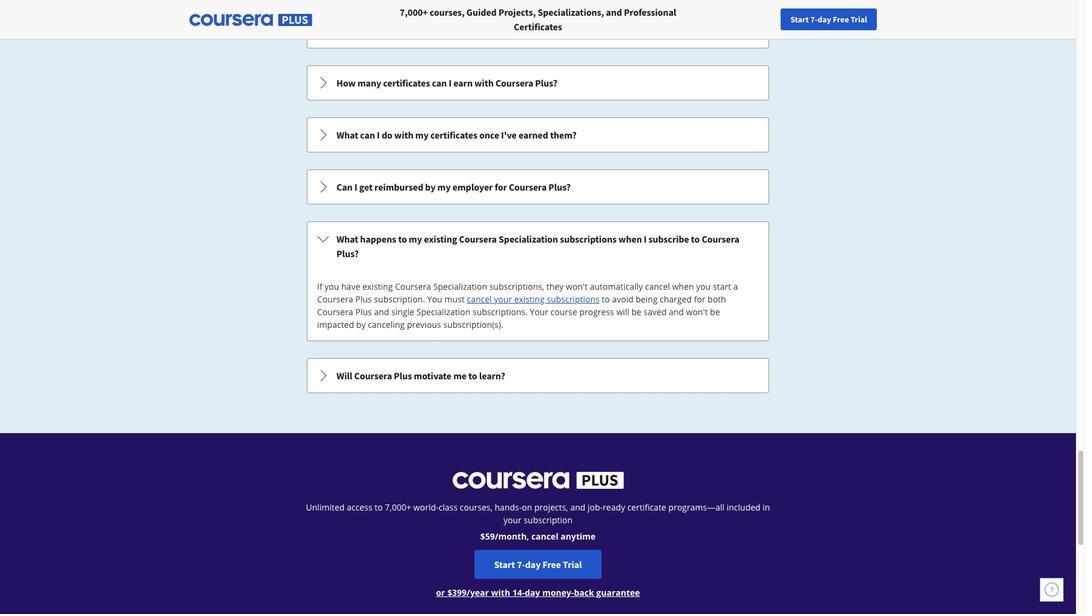 Task type: locate. For each thing, give the bounding box(es) containing it.
subscriptions,
[[489, 281, 544, 292]]

2 vertical spatial specialization
[[417, 306, 470, 318]]

1 vertical spatial plus
[[355, 306, 372, 318]]

my inside can i get reimbursed by my employer for coursera plus? dropdown button
[[438, 181, 451, 193]]

impacted
[[317, 319, 354, 330]]

my for employer
[[438, 181, 451, 193]]

your for find
[[835, 14, 851, 25]]

courses, right 'class'
[[460, 502, 493, 513]]

class
[[439, 502, 458, 513]]

1 horizontal spatial coursera plus image
[[452, 472, 624, 489]]

to right happens
[[398, 233, 407, 245]]

specialization up subscriptions, at top
[[499, 233, 558, 245]]

cancel up subscriptions.
[[467, 294, 492, 305]]

existing
[[424, 233, 457, 245], [362, 281, 393, 292], [514, 294, 545, 305]]

1 horizontal spatial by
[[425, 181, 436, 193]]

coursera up start
[[702, 233, 740, 245]]

list containing how many certificates can i earn with coursera plus?
[[306, 0, 770, 395]]

included
[[727, 502, 761, 513]]

0 vertical spatial certificates
[[383, 77, 430, 89]]

i left subscribe
[[644, 233, 647, 245]]

free left new
[[833, 14, 849, 25]]

specialization
[[499, 233, 558, 245], [433, 281, 487, 292], [417, 306, 470, 318]]

0 vertical spatial coursera plus image
[[189, 14, 312, 26]]

by left the canceling
[[356, 319, 366, 330]]

1 vertical spatial start 7-day free trial button
[[475, 550, 601, 579]]

0 horizontal spatial trial
[[563, 559, 582, 571]]

1 horizontal spatial won't
[[686, 306, 708, 318]]

your
[[835, 14, 851, 25], [494, 294, 512, 305], [504, 514, 522, 526]]

1 vertical spatial specialization
[[433, 281, 487, 292]]

can
[[337, 181, 353, 193]]

you up 'both'
[[696, 281, 711, 292]]

1 vertical spatial what
[[337, 233, 358, 245]]

specialization inside if you have existing coursera specialization subscriptions, they won't automatically cancel when you start a coursera plus subscription. you must
[[433, 281, 487, 292]]

existing up subscription.
[[362, 281, 393, 292]]

start for start 7-day free trial button to the bottom
[[494, 559, 515, 571]]

specialization inside to avoid being charged for both coursera plus and single specialization subscriptions. your course progress will be saved and won't be impacted by canceling previous subscription(s).
[[417, 306, 470, 318]]

0 vertical spatial won't
[[566, 281, 588, 292]]

coursera plus image
[[189, 14, 312, 26], [452, 472, 624, 489]]

can left do
[[360, 129, 375, 141]]

start 7-day free trial
[[791, 14, 867, 25], [494, 559, 582, 571]]

start left find
[[791, 14, 809, 25]]

1 vertical spatial existing
[[362, 281, 393, 292]]

for
[[495, 181, 507, 193], [694, 294, 706, 305]]

0 horizontal spatial when
[[619, 233, 642, 245]]

professional
[[624, 6, 676, 18]]

coursera plus image for access
[[452, 472, 624, 489]]

what left do
[[337, 129, 358, 141]]

trial
[[851, 14, 867, 25], [563, 559, 582, 571]]

canceling
[[368, 319, 405, 330]]

0 vertical spatial plus
[[355, 294, 372, 305]]

your down hands-
[[504, 514, 522, 526]]

and inside 7,000+ courses, guided projects, specializations, and professional certificates
[[606, 6, 622, 18]]

1 horizontal spatial for
[[694, 294, 706, 305]]

subscriptions up the automatically in the right top of the page
[[560, 233, 617, 245]]

2 vertical spatial my
[[409, 233, 422, 245]]

with right do
[[394, 129, 414, 141]]

earn
[[453, 77, 473, 89]]

existing up your
[[514, 294, 545, 305]]

2 what from the top
[[337, 233, 358, 245]]

certificates left once on the top left of the page
[[431, 129, 477, 141]]

for inside dropdown button
[[495, 181, 507, 193]]

with
[[475, 77, 494, 89], [394, 129, 414, 141], [491, 587, 510, 599]]

list
[[306, 0, 770, 395]]

1 horizontal spatial be
[[710, 306, 720, 318]]

plus? down them? on the right
[[549, 181, 571, 193]]

day
[[818, 14, 831, 25], [525, 559, 541, 571], [525, 587, 540, 599]]

to right access
[[375, 502, 383, 513]]

None search field
[[166, 8, 457, 32]]

start 7-day free trial down $59 /month, cancel anytime
[[494, 559, 582, 571]]

0 vertical spatial start 7-day free trial
[[791, 14, 867, 25]]

coursera up impacted
[[317, 306, 353, 318]]

0 vertical spatial your
[[835, 14, 851, 25]]

1 horizontal spatial existing
[[424, 233, 457, 245]]

0 horizontal spatial start
[[494, 559, 515, 571]]

1 vertical spatial by
[[356, 319, 366, 330]]

1 vertical spatial start 7-day free trial
[[494, 559, 582, 571]]

won't down 'both'
[[686, 306, 708, 318]]

specialization inside what happens to my existing coursera specialization subscriptions when i subscribe to coursera plus?
[[499, 233, 558, 245]]

coursera
[[496, 77, 533, 89], [509, 181, 547, 193], [459, 233, 497, 245], [702, 233, 740, 245], [395, 281, 431, 292], [317, 294, 353, 305], [317, 306, 353, 318], [354, 370, 392, 382]]

and inside unlimited access to 7,000+ world-class courses, hands-on projects, and job-ready certificate programs—all included in your subscription
[[570, 502, 585, 513]]

can
[[432, 77, 447, 89], [360, 129, 375, 141]]

to inside to avoid being charged for both coursera plus and single specialization subscriptions. your course progress will be saved and won't be impacted by canceling previous subscription(s).
[[602, 294, 610, 305]]

0 horizontal spatial existing
[[362, 281, 393, 292]]

1 horizontal spatial trial
[[851, 14, 867, 25]]

learn?
[[479, 370, 505, 382]]

existing inside if you have existing coursera specialization subscriptions, they won't automatically cancel when you start a coursera plus subscription. you must
[[362, 281, 393, 292]]

0 horizontal spatial certificates
[[383, 77, 430, 89]]

0 horizontal spatial free
[[543, 559, 561, 571]]

0 horizontal spatial for
[[495, 181, 507, 193]]

plus left motivate
[[394, 370, 412, 382]]

14-
[[512, 587, 525, 599]]

for left 'both'
[[694, 294, 706, 305]]

i inside what happens to my existing coursera specialization subscriptions when i subscribe to coursera plus?
[[644, 233, 647, 245]]

when left subscribe
[[619, 233, 642, 245]]

1 vertical spatial when
[[672, 281, 694, 292]]

0 horizontal spatial start 7-day free trial
[[494, 559, 582, 571]]

when
[[619, 233, 642, 245], [672, 281, 694, 292]]

cancel your existing subscriptions link
[[467, 294, 600, 305]]

start down /month, at bottom left
[[494, 559, 515, 571]]

0 vertical spatial trial
[[851, 14, 867, 25]]

my right do
[[415, 129, 429, 141]]

what left happens
[[337, 233, 358, 245]]

and left professional
[[606, 6, 622, 18]]

world-
[[413, 502, 439, 513]]

your up subscriptions.
[[494, 294, 512, 305]]

cancel down subscription
[[531, 531, 558, 542]]

specialization up must
[[433, 281, 487, 292]]

when up charged
[[672, 281, 694, 292]]

with left 14-
[[491, 587, 510, 599]]

day left the money-
[[525, 587, 540, 599]]

coursera down employer at top left
[[459, 233, 497, 245]]

to
[[398, 233, 407, 245], [691, 233, 700, 245], [602, 294, 610, 305], [468, 370, 477, 382], [375, 502, 383, 513]]

existing inside what happens to my existing coursera specialization subscriptions when i subscribe to coursera plus?
[[424, 233, 457, 245]]

0 vertical spatial specialization
[[499, 233, 558, 245]]

7,000+
[[400, 6, 428, 18], [385, 502, 411, 513]]

2 vertical spatial day
[[525, 587, 540, 599]]

0 vertical spatial by
[[425, 181, 436, 193]]

to inside will coursera plus motivate me to learn? dropdown button
[[468, 370, 477, 382]]

to right "me"
[[468, 370, 477, 382]]

with right earn
[[475, 77, 494, 89]]

0 vertical spatial start
[[791, 14, 809, 25]]

will coursera plus motivate me to learn? button
[[307, 359, 769, 393]]

free for start 7-day free trial button to the bottom
[[543, 559, 561, 571]]

my for certificates
[[415, 129, 429, 141]]

1 horizontal spatial certificates
[[431, 129, 477, 141]]

your for cancel
[[494, 294, 512, 305]]

2 vertical spatial your
[[504, 514, 522, 526]]

my inside what happens to my existing coursera specialization subscriptions when i subscribe to coursera plus?
[[409, 233, 422, 245]]

charged
[[660, 294, 692, 305]]

1 horizontal spatial you
[[696, 281, 711, 292]]

my
[[415, 129, 429, 141], [438, 181, 451, 193], [409, 233, 422, 245]]

7- up 14-
[[517, 559, 525, 571]]

free up the money-
[[543, 559, 561, 571]]

my inside the what can i do with my certificates once i've earned them? dropdown button
[[415, 129, 429, 141]]

trial for start 7-day free trial button to the bottom
[[563, 559, 582, 571]]

subscriptions up course
[[547, 294, 600, 305]]

plus up the canceling
[[355, 306, 372, 318]]

0 vertical spatial day
[[818, 14, 831, 25]]

1 vertical spatial won't
[[686, 306, 708, 318]]

0 vertical spatial for
[[495, 181, 507, 193]]

what for what happens to my existing coursera specialization subscriptions when i subscribe to coursera plus?
[[337, 233, 358, 245]]

1 what from the top
[[337, 129, 358, 141]]

0 vertical spatial 7-
[[811, 14, 818, 25]]

2 vertical spatial cancel
[[531, 531, 558, 542]]

1 vertical spatial start
[[494, 559, 515, 571]]

start 7-day free trial for rightmost start 7-day free trial button
[[791, 14, 867, 25]]

0 vertical spatial subscriptions
[[560, 233, 617, 245]]

7,000+ inside unlimited access to 7,000+ world-class courses, hands-on projects, and job-ready certificate programs—all included in your subscription
[[385, 502, 411, 513]]

0 horizontal spatial by
[[356, 319, 366, 330]]

if
[[317, 281, 322, 292]]

i
[[449, 77, 452, 89], [377, 129, 380, 141], [354, 181, 357, 193], [644, 233, 647, 245]]

0 horizontal spatial you
[[325, 281, 339, 292]]

start for rightmost start 7-day free trial button
[[791, 14, 809, 25]]

1 horizontal spatial when
[[672, 281, 694, 292]]

for right employer at top left
[[495, 181, 507, 193]]

your inside the find your new career link
[[835, 14, 851, 25]]

i've
[[501, 129, 517, 141]]

0 vertical spatial start 7-day free trial button
[[781, 8, 877, 30]]

and left job-
[[570, 502, 585, 513]]

start
[[791, 14, 809, 25], [494, 559, 515, 571]]

guided
[[467, 6, 497, 18]]

1 vertical spatial free
[[543, 559, 561, 571]]

existing down can i get reimbursed by my employer for coursera plus?
[[424, 233, 457, 245]]

what can i do with my certificates once i've earned them? button
[[307, 118, 769, 152]]

0 vertical spatial free
[[833, 14, 849, 25]]

start 7-day free trial for start 7-day free trial button to the bottom
[[494, 559, 582, 571]]

plus? up the what can i do with my certificates once i've earned them? dropdown button
[[535, 77, 558, 89]]

be right will
[[632, 306, 642, 318]]

1 be from the left
[[632, 306, 642, 318]]

0 vertical spatial 7,000+
[[400, 6, 428, 18]]

cancel up being on the right top of the page
[[645, 281, 670, 292]]

new
[[853, 14, 869, 25]]

0 vertical spatial my
[[415, 129, 429, 141]]

day for rightmost start 7-day free trial button
[[818, 14, 831, 25]]

find your new career
[[818, 14, 894, 25]]

can left earn
[[432, 77, 447, 89]]

programs—all
[[669, 502, 725, 513]]

0 vertical spatial courses,
[[430, 6, 465, 18]]

7- left find
[[811, 14, 818, 25]]

2 you from the left
[[696, 281, 711, 292]]

free
[[833, 14, 849, 25], [543, 559, 561, 571]]

by
[[425, 181, 436, 193], [356, 319, 366, 330]]

1 vertical spatial trial
[[563, 559, 582, 571]]

day up or $399 /year with 14-day money-back guarantee at the bottom of the page
[[525, 559, 541, 571]]

plus?
[[535, 77, 558, 89], [549, 181, 571, 193], [337, 248, 359, 260]]

coursera down if
[[317, 294, 353, 305]]

to right subscribe
[[691, 233, 700, 245]]

my left employer at top left
[[438, 181, 451, 193]]

cancel
[[645, 281, 670, 292], [467, 294, 492, 305], [531, 531, 558, 542]]

1 vertical spatial coursera plus image
[[452, 472, 624, 489]]

1 vertical spatial your
[[494, 294, 512, 305]]

0 horizontal spatial start 7-day free trial button
[[475, 550, 601, 579]]

courses, left the guided
[[430, 6, 465, 18]]

0 vertical spatial when
[[619, 233, 642, 245]]

1 vertical spatial for
[[694, 294, 706, 305]]

projects,
[[499, 6, 536, 18]]

0 vertical spatial can
[[432, 77, 447, 89]]

courses, inside unlimited access to 7,000+ world-class courses, hands-on projects, and job-ready certificate programs—all included in your subscription
[[460, 502, 493, 513]]

i left earn
[[449, 77, 452, 89]]

0 vertical spatial existing
[[424, 233, 457, 245]]

1 horizontal spatial 7-
[[811, 14, 818, 25]]

$59 /month, cancel anytime
[[480, 531, 596, 542]]

1 horizontal spatial start 7-day free trial
[[791, 14, 867, 25]]

coursera inside to avoid being charged for both coursera plus and single specialization subscriptions. your course progress will be saved and won't be impacted by canceling previous subscription(s).
[[317, 306, 353, 318]]

my right happens
[[409, 233, 422, 245]]

your right find
[[835, 14, 851, 25]]

or $399 /year with 14-day money-back guarantee
[[436, 587, 640, 599]]

free for rightmost start 7-day free trial button
[[833, 14, 849, 25]]

specialization down you
[[417, 306, 470, 318]]

courses, inside 7,000+ courses, guided projects, specializations, and professional certificates
[[430, 6, 465, 18]]

to up progress
[[602, 294, 610, 305]]

0 vertical spatial cancel
[[645, 281, 670, 292]]

1 vertical spatial cancel
[[467, 294, 492, 305]]

be
[[632, 306, 642, 318], [710, 306, 720, 318]]

you
[[325, 281, 339, 292], [696, 281, 711, 292]]

trial down anytime
[[563, 559, 582, 571]]

trial left career
[[851, 14, 867, 25]]

1 horizontal spatial cancel
[[531, 531, 558, 542]]

plus? up the have
[[337, 248, 359, 260]]

1 vertical spatial courses,
[[460, 502, 493, 513]]

specializations,
[[538, 6, 604, 18]]

start 7-day free trial left career
[[791, 14, 867, 25]]

1 vertical spatial can
[[360, 129, 375, 141]]

2 horizontal spatial existing
[[514, 294, 545, 305]]

1 vertical spatial my
[[438, 181, 451, 193]]

your inside list
[[494, 294, 512, 305]]

what
[[337, 129, 358, 141], [337, 233, 358, 245]]

how many certificates can i earn with coursera plus?
[[337, 77, 558, 89]]

what happens to my existing coursera specialization subscriptions when i subscribe to coursera plus? button
[[307, 222, 769, 271]]

1 vertical spatial 7-
[[517, 559, 525, 571]]

you
[[427, 294, 442, 305]]

2 vertical spatial existing
[[514, 294, 545, 305]]

will coursera plus motivate me to learn?
[[337, 370, 505, 382]]

happens
[[360, 233, 396, 245]]

plus down the have
[[355, 294, 372, 305]]

2 horizontal spatial cancel
[[645, 281, 670, 292]]

1 vertical spatial 7,000+
[[385, 502, 411, 513]]

1 horizontal spatial start 7-day free trial button
[[781, 8, 877, 30]]

won't right they on the right top of page
[[566, 281, 588, 292]]

2 vertical spatial plus?
[[337, 248, 359, 260]]

day left new
[[818, 14, 831, 25]]

and
[[606, 6, 622, 18], [374, 306, 389, 318], [669, 306, 684, 318], [570, 502, 585, 513]]

1 vertical spatial day
[[525, 559, 541, 571]]

1 horizontal spatial free
[[833, 14, 849, 25]]

by right reimbursed
[[425, 181, 436, 193]]

ready
[[603, 502, 625, 513]]

be down 'both'
[[710, 306, 720, 318]]

2 vertical spatial plus
[[394, 370, 412, 382]]

certificates right many
[[383, 77, 430, 89]]

your inside unlimited access to 7,000+ world-class courses, hands-on projects, and job-ready certificate programs—all included in your subscription
[[504, 514, 522, 526]]

0 vertical spatial plus?
[[535, 77, 558, 89]]

for inside to avoid being charged for both coursera plus and single specialization subscriptions. your course progress will be saved and won't be impacted by canceling previous subscription(s).
[[694, 294, 706, 305]]

1 horizontal spatial can
[[432, 77, 447, 89]]

start
[[713, 281, 731, 292]]

1 vertical spatial subscriptions
[[547, 294, 600, 305]]

0 horizontal spatial won't
[[566, 281, 588, 292]]

0 horizontal spatial cancel
[[467, 294, 492, 305]]

once
[[479, 129, 499, 141]]

0 horizontal spatial be
[[632, 306, 642, 318]]

0 horizontal spatial coursera plus image
[[189, 14, 312, 26]]

1 horizontal spatial start
[[791, 14, 809, 25]]

what inside what happens to my existing coursera specialization subscriptions when i subscribe to coursera plus?
[[337, 233, 358, 245]]

0 vertical spatial what
[[337, 129, 358, 141]]

you right if
[[325, 281, 339, 292]]



Task type: vqa. For each thing, say whether or not it's contained in the screenshot.
bottommost coursera plus IMAGE
yes



Task type: describe. For each thing, give the bounding box(es) containing it.
both
[[708, 294, 726, 305]]

to avoid being charged for both coursera plus and single specialization subscriptions. your course progress will be saved and won't be impacted by canceling previous subscription(s).
[[317, 294, 726, 330]]

saved
[[644, 306, 667, 318]]

1 vertical spatial certificates
[[431, 129, 477, 141]]

plus inside dropdown button
[[394, 370, 412, 382]]

$399
[[447, 587, 467, 599]]

in
[[763, 502, 770, 513]]

coursera up subscription.
[[395, 281, 431, 292]]

access
[[347, 502, 372, 513]]

must
[[445, 294, 465, 305]]

job-
[[588, 502, 603, 513]]

anytime
[[561, 531, 596, 542]]

and up the canceling
[[374, 306, 389, 318]]

they
[[547, 281, 564, 292]]

what happens to my existing coursera specialization subscriptions when i subscribe to coursera plus?
[[337, 233, 740, 260]]

cancel your existing subscriptions
[[467, 294, 600, 305]]

how many certificates can i earn with coursera plus? button
[[307, 66, 769, 100]]

subscribe
[[649, 233, 689, 245]]

0 vertical spatial with
[[475, 77, 494, 89]]

reimbursed
[[375, 181, 423, 193]]

if you have existing coursera specialization subscriptions, they won't automatically cancel when you start a coursera plus subscription. you must
[[317, 281, 738, 305]]

unlimited access to 7,000+ world-class courses, hands-on projects, and job-ready certificate programs—all included in your subscription
[[306, 502, 770, 526]]

2 be from the left
[[710, 306, 720, 318]]

can i get reimbursed by my employer for coursera plus? button
[[307, 170, 769, 204]]

subscription
[[524, 514, 573, 526]]

will
[[616, 306, 629, 318]]

them?
[[550, 129, 577, 141]]

trial for rightmost start 7-day free trial button
[[851, 14, 867, 25]]

get
[[359, 181, 373, 193]]

/month,
[[495, 531, 529, 542]]

plus inside to avoid being charged for both coursera plus and single specialization subscriptions. your course progress will be saved and won't be impacted by canceling previous subscription(s).
[[355, 306, 372, 318]]

and down charged
[[669, 306, 684, 318]]

2 vertical spatial with
[[491, 587, 510, 599]]

coursera right will
[[354, 370, 392, 382]]

being
[[636, 294, 658, 305]]

guarantee
[[596, 587, 640, 599]]

a
[[733, 281, 738, 292]]

what can i do with my certificates once i've earned them?
[[337, 129, 577, 141]]

1 you from the left
[[325, 281, 339, 292]]

certificate
[[627, 502, 666, 513]]

7,000+ courses, guided projects, specializations, and professional certificates
[[400, 6, 676, 33]]

cancel inside if you have existing coursera specialization subscriptions, they won't automatically cancel when you start a coursera plus subscription. you must
[[645, 281, 670, 292]]

coursera down earned
[[509, 181, 547, 193]]

/year
[[467, 587, 489, 599]]

day for start 7-day free trial button to the bottom
[[525, 559, 541, 571]]

by inside dropdown button
[[425, 181, 436, 193]]

earned
[[519, 129, 548, 141]]

coursera right earn
[[496, 77, 533, 89]]

do
[[382, 129, 392, 141]]

motivate
[[414, 370, 452, 382]]

previous
[[407, 319, 441, 330]]

back
[[574, 587, 594, 599]]

have
[[341, 281, 360, 292]]

unlimited
[[306, 502, 345, 513]]

won't inside if you have existing coursera specialization subscriptions, they won't automatically cancel when you start a coursera plus subscription. you must
[[566, 281, 588, 292]]

your
[[530, 306, 548, 318]]

on
[[522, 502, 532, 513]]

subscriptions.
[[473, 306, 528, 318]]

course
[[551, 306, 577, 318]]

0 horizontal spatial can
[[360, 129, 375, 141]]

many
[[358, 77, 381, 89]]

single
[[391, 306, 414, 318]]

or
[[436, 587, 445, 599]]

when inside if you have existing coursera specialization subscriptions, they won't automatically cancel when you start a coursera plus subscription. you must
[[672, 281, 694, 292]]

avoid
[[612, 294, 634, 305]]

will
[[337, 370, 352, 382]]

career
[[871, 14, 894, 25]]

by inside to avoid being charged for both coursera plus and single specialization subscriptions. your course progress will be saved and won't be impacted by canceling previous subscription(s).
[[356, 319, 366, 330]]

i left get at the top left
[[354, 181, 357, 193]]

what for what can i do with my certificates once i've earned them?
[[337, 129, 358, 141]]

i left do
[[377, 129, 380, 141]]

hands-
[[495, 502, 522, 513]]

coursera plus image for courses,
[[189, 14, 312, 26]]

me
[[453, 370, 467, 382]]

plus inside if you have existing coursera specialization subscriptions, they won't automatically cancel when you start a coursera plus subscription. you must
[[355, 294, 372, 305]]

automatically
[[590, 281, 643, 292]]

0 horizontal spatial 7-
[[517, 559, 525, 571]]

to inside unlimited access to 7,000+ world-class courses, hands-on projects, and job-ready certificate programs—all included in your subscription
[[375, 502, 383, 513]]

how
[[337, 77, 356, 89]]

projects,
[[534, 502, 568, 513]]

1 vertical spatial with
[[394, 129, 414, 141]]

won't inside to avoid being charged for both coursera plus and single specialization subscriptions. your course progress will be saved and won't be impacted by canceling previous subscription(s).
[[686, 306, 708, 318]]

7,000+ inside 7,000+ courses, guided projects, specializations, and professional certificates
[[400, 6, 428, 18]]

certificates
[[514, 21, 562, 33]]

subscription(s).
[[443, 319, 503, 330]]

find
[[818, 14, 834, 25]]

progress
[[579, 306, 614, 318]]

plus? inside what happens to my existing coursera specialization subscriptions when i subscribe to coursera plus?
[[337, 248, 359, 260]]

help center image
[[1045, 583, 1059, 597]]

money-
[[542, 587, 574, 599]]

$59
[[480, 531, 495, 542]]

subscription.
[[374, 294, 425, 305]]

when inside what happens to my existing coursera specialization subscriptions when i subscribe to coursera plus?
[[619, 233, 642, 245]]

find your new career link
[[812, 12, 900, 27]]

employer
[[453, 181, 493, 193]]

can i get reimbursed by my employer for coursera plus?
[[337, 181, 571, 193]]

1 vertical spatial plus?
[[549, 181, 571, 193]]

subscriptions inside what happens to my existing coursera specialization subscriptions when i subscribe to coursera plus?
[[560, 233, 617, 245]]



